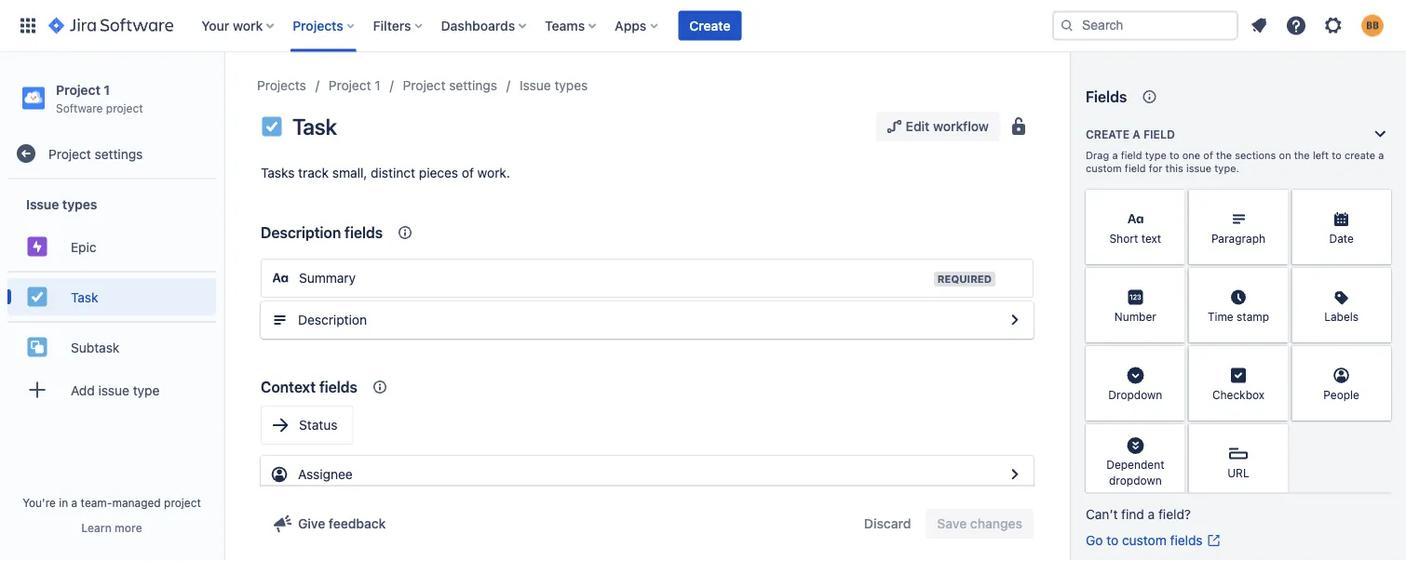 Task type: describe. For each thing, give the bounding box(es) containing it.
no restrictions image
[[1008, 116, 1030, 138]]

time stamp
[[1208, 310, 1270, 323]]

projects for projects dropdown button
[[293, 18, 343, 33]]

open field configuration image
[[1004, 309, 1027, 332]]

on
[[1280, 150, 1292, 162]]

project down filters popup button
[[403, 78, 446, 93]]

projects link
[[257, 75, 306, 97]]

context
[[261, 379, 316, 396]]

sidebar navigation image
[[203, 75, 244, 112]]

task inside group
[[71, 290, 98, 305]]

short text
[[1110, 232, 1162, 245]]

project inside project 1 software project
[[56, 82, 100, 97]]

dashboards button
[[436, 11, 534, 41]]

1 for project 1 software project
[[104, 82, 110, 97]]

appswitcher icon image
[[17, 14, 39, 37]]

drag a field type to one of the sections on the left to create a custom field for this issue type.
[[1086, 150, 1385, 175]]

date
[[1330, 232, 1354, 245]]

dropdown
[[1109, 388, 1163, 401]]

2 vertical spatial field
[[1125, 163, 1147, 175]]

software
[[56, 101, 103, 114]]

in
[[59, 497, 68, 510]]

issue types link
[[520, 75, 588, 97]]

discard button
[[853, 510, 923, 539]]

create for create
[[690, 18, 731, 33]]

teams
[[545, 18, 585, 33]]

sections
[[1235, 150, 1277, 162]]

edit workflow
[[906, 119, 989, 134]]

learn
[[81, 522, 112, 535]]

0 horizontal spatial types
[[62, 197, 97, 212]]

2 vertical spatial fields
[[1171, 533, 1203, 549]]

1 vertical spatial issue types
[[26, 197, 97, 212]]

more information image for people
[[1368, 348, 1390, 371]]

description button
[[261, 302, 1034, 339]]

more information image for paragraph
[[1265, 192, 1287, 214]]

projects for 'projects' link
[[257, 78, 306, 93]]

go to custom fields link
[[1086, 532, 1222, 551]]

epic
[[71, 239, 96, 255]]

1 the from the left
[[1217, 150, 1233, 162]]

more information image for date
[[1368, 192, 1390, 214]]

Search field
[[1053, 11, 1239, 41]]

1 horizontal spatial project settings
[[403, 78, 497, 93]]

give feedback button
[[261, 510, 397, 539]]

project 1 software project
[[56, 82, 143, 114]]

create
[[1345, 150, 1376, 162]]

more information about the context fields image
[[369, 376, 391, 399]]

dependent
[[1107, 459, 1165, 472]]

search image
[[1060, 18, 1075, 33]]

work.
[[478, 165, 510, 181]]

1 horizontal spatial project
[[164, 497, 201, 510]]

learn more button
[[81, 521, 142, 536]]

url
[[1228, 467, 1250, 480]]

find
[[1122, 507, 1145, 523]]

0 vertical spatial issue
[[520, 78, 551, 93]]

tasks
[[261, 165, 295, 181]]

paragraph
[[1212, 232, 1266, 245]]

stamp
[[1237, 310, 1270, 323]]

one
[[1183, 150, 1201, 162]]

more
[[115, 522, 142, 535]]

project 1
[[329, 78, 381, 93]]

project down projects dropdown button
[[329, 78, 371, 93]]

labels
[[1325, 310, 1359, 323]]

type inside drag a field type to one of the sections on the left to create a custom field for this issue type.
[[1146, 150, 1167, 162]]

type.
[[1215, 163, 1240, 175]]

more information image for number
[[1161, 270, 1184, 293]]

banner containing your work
[[0, 0, 1407, 52]]

settings image
[[1323, 14, 1345, 37]]

custom inside drag a field type to one of the sections on the left to create a custom field for this issue type.
[[1086, 163, 1122, 175]]

task group
[[7, 271, 216, 322]]

fields for context fields
[[319, 379, 358, 396]]

issue type icon image
[[261, 116, 283, 138]]

epic link
[[7, 228, 216, 266]]

description for description fields
[[261, 224, 341, 242]]

number
[[1115, 310, 1157, 323]]

pieces
[[419, 165, 458, 181]]

context fields
[[261, 379, 358, 396]]

help image
[[1286, 14, 1308, 37]]

create button
[[679, 11, 742, 41]]

add issue type
[[71, 383, 160, 398]]

teams button
[[540, 11, 604, 41]]

required
[[938, 273, 992, 286]]

1 vertical spatial of
[[462, 165, 474, 181]]

projects button
[[287, 11, 362, 41]]

small,
[[332, 165, 367, 181]]

field?
[[1159, 507, 1192, 523]]

you're
[[22, 497, 56, 510]]

2 the from the left
[[1295, 150, 1311, 162]]

assignee button
[[261, 456, 1034, 494]]

primary element
[[11, 0, 1053, 52]]

dashboards
[[441, 18, 515, 33]]

0 horizontal spatial settings
[[95, 146, 143, 161]]

more information about the context fields image
[[394, 222, 417, 244]]

short
[[1110, 232, 1139, 245]]

add issue type image
[[26, 379, 48, 402]]

this
[[1166, 163, 1184, 175]]

your
[[201, 18, 229, 33]]

learn more
[[81, 522, 142, 535]]

subtask link
[[7, 329, 216, 366]]

people
[[1324, 388, 1360, 401]]

summary
[[299, 271, 356, 286]]



Task type: locate. For each thing, give the bounding box(es) containing it.
dependent dropdown
[[1107, 459, 1165, 488]]

more information image for labels
[[1368, 270, 1390, 293]]

issue inside drag a field type to one of the sections on the left to create a custom field for this issue type.
[[1187, 163, 1212, 175]]

1 vertical spatial task
[[71, 290, 98, 305]]

fields left more information about the context fields image
[[319, 379, 358, 396]]

text
[[1142, 232, 1162, 245]]

1 horizontal spatial the
[[1295, 150, 1311, 162]]

1 horizontal spatial type
[[1146, 150, 1167, 162]]

filters button
[[368, 11, 430, 41]]

track
[[298, 165, 329, 181]]

project settings down software
[[48, 146, 143, 161]]

more information image for dependent dropdown
[[1161, 427, 1184, 449]]

jira software image
[[48, 14, 174, 37], [48, 14, 174, 37]]

0 vertical spatial project settings link
[[403, 75, 497, 97]]

issue types up epic
[[26, 197, 97, 212]]

2 vertical spatial more information image
[[1368, 348, 1390, 371]]

custom
[[1086, 163, 1122, 175], [1123, 533, 1167, 549]]

you're in a team-managed project
[[22, 497, 201, 510]]

issue down the primary element
[[520, 78, 551, 93]]

description down summary
[[298, 313, 367, 328]]

1 horizontal spatial issue
[[1187, 163, 1212, 175]]

2 horizontal spatial to
[[1333, 150, 1342, 162]]

a
[[1133, 128, 1141, 141], [1113, 150, 1118, 162], [1379, 150, 1385, 162], [71, 497, 78, 510], [1148, 507, 1155, 523]]

go
[[1086, 533, 1103, 549]]

type
[[1146, 150, 1167, 162], [133, 383, 160, 398]]

0 horizontal spatial project settings link
[[7, 135, 216, 173]]

can't find a field?
[[1086, 507, 1192, 523]]

description up summary
[[261, 224, 341, 242]]

to right go
[[1107, 533, 1119, 549]]

of right "one"
[[1204, 150, 1214, 162]]

1 vertical spatial project settings
[[48, 146, 143, 161]]

more information about the fields image
[[1139, 86, 1161, 108]]

edit workflow button
[[876, 112, 1001, 142]]

issue types
[[520, 78, 588, 93], [26, 197, 97, 212]]

custom down 'drag' at the top right of page
[[1086, 163, 1122, 175]]

create
[[690, 18, 731, 33], [1086, 128, 1130, 141]]

fields left this link will be opened in a new tab 'image'
[[1171, 533, 1203, 549]]

a down more information about the fields icon
[[1133, 128, 1141, 141]]

1 vertical spatial types
[[62, 197, 97, 212]]

fields left more information about the context fields icon
[[345, 224, 383, 242]]

1 horizontal spatial of
[[1204, 150, 1214, 162]]

assignee
[[298, 467, 353, 483]]

discard
[[864, 517, 912, 532]]

1 vertical spatial create
[[1086, 128, 1130, 141]]

more information image for short text
[[1161, 192, 1184, 214]]

the
[[1217, 150, 1233, 162], [1295, 150, 1311, 162]]

types up epic
[[62, 197, 97, 212]]

a right find
[[1148, 507, 1155, 523]]

1 vertical spatial settings
[[95, 146, 143, 161]]

fields for description fields
[[345, 224, 383, 242]]

0 vertical spatial settings
[[449, 78, 497, 93]]

tasks track small, distinct pieces of work.
[[261, 165, 510, 181]]

0 vertical spatial of
[[1204, 150, 1214, 162]]

1 horizontal spatial project settings link
[[403, 75, 497, 97]]

1 vertical spatial custom
[[1123, 533, 1167, 549]]

create up 'drag' at the top right of page
[[1086, 128, 1130, 141]]

0 horizontal spatial create
[[690, 18, 731, 33]]

issue right the add
[[98, 383, 129, 398]]

more information image for checkbox
[[1265, 348, 1287, 371]]

apps button
[[609, 11, 665, 41]]

feedback
[[329, 517, 386, 532]]

type up the for
[[1146, 150, 1167, 162]]

issue inside button
[[98, 383, 129, 398]]

of left work.
[[462, 165, 474, 181]]

project settings link down dashboards at top
[[403, 75, 497, 97]]

0 horizontal spatial of
[[462, 165, 474, 181]]

project down software
[[48, 146, 91, 161]]

notifications image
[[1248, 14, 1271, 37]]

0 vertical spatial projects
[[293, 18, 343, 33]]

your work button
[[196, 11, 282, 41]]

types down the teams dropdown button
[[555, 78, 588, 93]]

more information image for time stamp
[[1265, 270, 1287, 293]]

project settings down dashboards at top
[[403, 78, 497, 93]]

to right left
[[1333, 150, 1342, 162]]

to up this
[[1170, 150, 1180, 162]]

1 horizontal spatial 1
[[375, 78, 381, 93]]

create inside button
[[690, 18, 731, 33]]

1 horizontal spatial issue
[[520, 78, 551, 93]]

0 horizontal spatial task
[[71, 290, 98, 305]]

field for drag
[[1121, 150, 1143, 162]]

1 vertical spatial description
[[298, 313, 367, 328]]

task right issue type icon
[[293, 114, 337, 140]]

more information image for dropdown
[[1161, 348, 1184, 371]]

1 horizontal spatial task
[[293, 114, 337, 140]]

project right "managed"
[[164, 497, 201, 510]]

dropdown
[[1110, 475, 1162, 488]]

0 vertical spatial description
[[261, 224, 341, 242]]

apps
[[615, 18, 647, 33]]

custom down can't find a field? on the right of the page
[[1123, 533, 1167, 549]]

settings
[[449, 78, 497, 93], [95, 146, 143, 161]]

1 horizontal spatial issue types
[[520, 78, 588, 93]]

1 vertical spatial issue
[[26, 197, 59, 212]]

field down create a field
[[1121, 150, 1143, 162]]

work
[[233, 18, 263, 33]]

time
[[1208, 310, 1234, 323]]

your work
[[201, 18, 263, 33]]

0 vertical spatial create
[[690, 18, 731, 33]]

a right in
[[71, 497, 78, 510]]

this link will be opened in a new tab image
[[1207, 534, 1222, 549]]

1 vertical spatial field
[[1121, 150, 1143, 162]]

0 horizontal spatial issue
[[26, 197, 59, 212]]

group containing issue types
[[7, 180, 216, 420]]

edit
[[906, 119, 930, 134]]

project 1 link
[[329, 75, 381, 97]]

description inside button
[[298, 313, 367, 328]]

team-
[[81, 497, 112, 510]]

0 horizontal spatial issue types
[[26, 197, 97, 212]]

1 vertical spatial project settings link
[[7, 135, 216, 173]]

status
[[299, 418, 338, 433]]

can't
[[1086, 507, 1118, 523]]

task down epic
[[71, 290, 98, 305]]

open field configuration image
[[1004, 464, 1027, 486]]

projects right work at the top
[[293, 18, 343, 33]]

0 vertical spatial custom
[[1086, 163, 1122, 175]]

1 horizontal spatial create
[[1086, 128, 1130, 141]]

the up "type."
[[1217, 150, 1233, 162]]

project up software
[[56, 82, 100, 97]]

a right the create
[[1379, 150, 1385, 162]]

0 vertical spatial fields
[[345, 224, 383, 242]]

project inside project 1 software project
[[106, 101, 143, 114]]

workflow
[[933, 119, 989, 134]]

for
[[1149, 163, 1163, 175]]

drag
[[1086, 150, 1110, 162]]

0 vertical spatial issue types
[[520, 78, 588, 93]]

settings down project 1 software project
[[95, 146, 143, 161]]

left
[[1313, 150, 1330, 162]]

projects inside dropdown button
[[293, 18, 343, 33]]

1
[[375, 78, 381, 93], [104, 82, 110, 97]]

1 horizontal spatial settings
[[449, 78, 497, 93]]

issue types down 'teams'
[[520, 78, 588, 93]]

give feedback
[[298, 517, 386, 532]]

give
[[298, 517, 325, 532]]

type down subtask link
[[133, 383, 160, 398]]

1 vertical spatial projects
[[257, 78, 306, 93]]

1 for project 1
[[375, 78, 381, 93]]

checkbox
[[1213, 388, 1265, 401]]

project settings link
[[403, 75, 497, 97], [7, 135, 216, 173]]

field for create
[[1144, 128, 1176, 141]]

0 vertical spatial issue
[[1187, 163, 1212, 175]]

field up the for
[[1144, 128, 1176, 141]]

0 vertical spatial field
[[1144, 128, 1176, 141]]

0 vertical spatial project
[[106, 101, 143, 114]]

of
[[1204, 150, 1214, 162], [462, 165, 474, 181]]

issue
[[1187, 163, 1212, 175], [98, 383, 129, 398]]

description for description
[[298, 313, 367, 328]]

1 vertical spatial type
[[133, 383, 160, 398]]

1 horizontal spatial to
[[1170, 150, 1180, 162]]

filters
[[373, 18, 411, 33]]

projects up issue type icon
[[257, 78, 306, 93]]

add issue type button
[[7, 372, 216, 409]]

create for create a field
[[1086, 128, 1130, 141]]

types
[[555, 78, 588, 93], [62, 197, 97, 212]]

add
[[71, 383, 95, 398]]

0 vertical spatial types
[[555, 78, 588, 93]]

0 vertical spatial type
[[1146, 150, 1167, 162]]

project
[[106, 101, 143, 114], [164, 497, 201, 510]]

subtask
[[71, 340, 120, 355]]

distinct
[[371, 165, 416, 181]]

0 horizontal spatial issue
[[98, 383, 129, 398]]

banner
[[0, 0, 1407, 52]]

1 inside project 1 link
[[375, 78, 381, 93]]

task link
[[7, 279, 216, 316]]

of inside drag a field type to one of the sections on the left to create a custom field for this issue type.
[[1204, 150, 1214, 162]]

field left the for
[[1125, 163, 1147, 175]]

0 vertical spatial more information image
[[1161, 192, 1184, 214]]

0 horizontal spatial to
[[1107, 533, 1119, 549]]

more information image
[[1265, 192, 1287, 214], [1368, 192, 1390, 214], [1265, 270, 1287, 293], [1368, 270, 1390, 293], [1161, 348, 1184, 371], [1265, 348, 1287, 371], [1161, 427, 1184, 449]]

0 vertical spatial project settings
[[403, 78, 497, 93]]

type inside add issue type button
[[133, 383, 160, 398]]

fields
[[1086, 88, 1128, 106]]

go to custom fields
[[1086, 533, 1203, 549]]

0 horizontal spatial project settings
[[48, 146, 143, 161]]

your profile and settings image
[[1362, 14, 1384, 37]]

1 vertical spatial issue
[[98, 383, 129, 398]]

0 horizontal spatial type
[[133, 383, 160, 398]]

more information image
[[1161, 192, 1184, 214], [1161, 270, 1184, 293], [1368, 348, 1390, 371]]

0 horizontal spatial 1
[[104, 82, 110, 97]]

issue down "one"
[[1187, 163, 1212, 175]]

1 inside project 1 software project
[[104, 82, 110, 97]]

project
[[329, 78, 371, 93], [403, 78, 446, 93], [56, 82, 100, 97], [48, 146, 91, 161]]

0 horizontal spatial the
[[1217, 150, 1233, 162]]

project right software
[[106, 101, 143, 114]]

description fields
[[261, 224, 383, 242]]

0 vertical spatial task
[[293, 114, 337, 140]]

issue
[[520, 78, 551, 93], [26, 197, 59, 212]]

the right on
[[1295, 150, 1311, 162]]

0 horizontal spatial project
[[106, 101, 143, 114]]

managed
[[112, 497, 161, 510]]

1 vertical spatial fields
[[319, 379, 358, 396]]

1 vertical spatial project
[[164, 497, 201, 510]]

description
[[261, 224, 341, 242], [298, 313, 367, 328]]

projects
[[293, 18, 343, 33], [257, 78, 306, 93]]

1 vertical spatial more information image
[[1161, 270, 1184, 293]]

1 horizontal spatial types
[[555, 78, 588, 93]]

group
[[7, 180, 216, 420]]

a right 'drag' at the top right of page
[[1113, 150, 1118, 162]]

field
[[1144, 128, 1176, 141], [1121, 150, 1143, 162], [1125, 163, 1147, 175]]

task
[[293, 114, 337, 140], [71, 290, 98, 305]]

to
[[1170, 150, 1180, 162], [1333, 150, 1342, 162], [1107, 533, 1119, 549]]

create a field
[[1086, 128, 1176, 141]]

fields
[[345, 224, 383, 242], [319, 379, 358, 396], [1171, 533, 1203, 549]]

project settings link down software
[[7, 135, 216, 173]]

create right apps dropdown button
[[690, 18, 731, 33]]

issue up epic link
[[26, 197, 59, 212]]

settings down dashboards at top
[[449, 78, 497, 93]]



Task type: vqa. For each thing, say whether or not it's contained in the screenshot.
you
no



